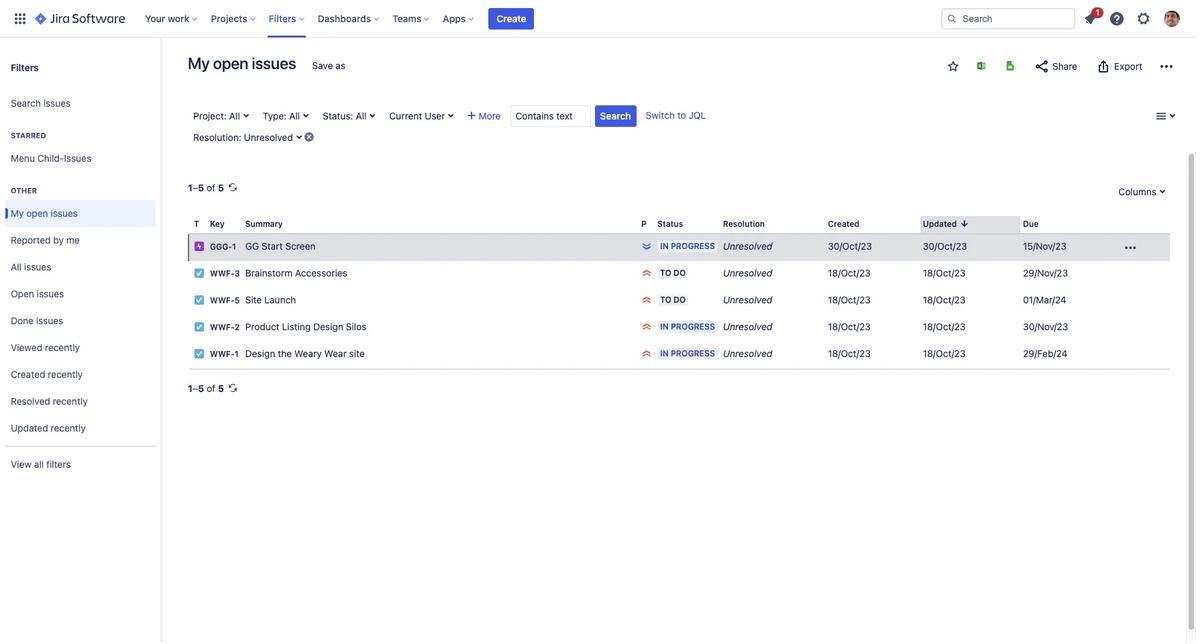 Task type: vqa. For each thing, say whether or not it's contained in the screenshot.
at related to 9:12
no



Task type: locate. For each thing, give the bounding box(es) containing it.
1 – 5 of 5 down wwf-1 link
[[188, 383, 224, 394]]

task image for site
[[194, 295, 205, 306]]

1 horizontal spatial filters
[[269, 12, 296, 24]]

1 vertical spatial highest image
[[642, 322, 653, 332]]

wwf-1 design the weary wear site
[[210, 348, 365, 359]]

banner
[[0, 0, 1197, 38]]

1 task image from the top
[[194, 268, 205, 279]]

updated inside updated recently link
[[11, 422, 48, 433]]

issues up by
[[51, 207, 78, 219]]

1 horizontal spatial my
[[188, 54, 210, 73]]

1 vertical spatial do
[[674, 295, 686, 305]]

brainstorm accessories link
[[245, 267, 348, 279]]

1 horizontal spatial 30/oct/23
[[924, 240, 968, 252]]

do
[[674, 268, 686, 278], [674, 295, 686, 305]]

wwf- down ggg-1
[[210, 269, 235, 279]]

open down projects popup button at the left top of page
[[213, 54, 248, 73]]

0 horizontal spatial design
[[245, 348, 275, 359]]

search issues
[[11, 97, 71, 108]]

created for created recently
[[11, 368, 45, 380]]

filters inside dropdown button
[[269, 12, 296, 24]]

recently down viewed recently link
[[48, 368, 83, 380]]

2 do from the top
[[674, 295, 686, 305]]

0 vertical spatial in progress
[[661, 241, 715, 251]]

open
[[213, 54, 248, 73], [26, 207, 48, 219]]

banner containing your work
[[0, 0, 1197, 38]]

1 vertical spatial to do
[[661, 295, 686, 305]]

1 in progress from the top
[[661, 241, 715, 251]]

listing
[[282, 321, 311, 332]]

1 horizontal spatial updated
[[924, 219, 958, 229]]

open
[[11, 288, 34, 299]]

2 progress from the top
[[671, 322, 715, 332]]

all for status: all
[[356, 110, 367, 122]]

2 vertical spatial highest image
[[642, 349, 653, 359]]

help image
[[1110, 10, 1126, 27]]

2 vertical spatial in
[[661, 349, 669, 359]]

1 vertical spatial 1 – 5 of 5
[[188, 383, 224, 394]]

1 1 – 5 of 5 from the top
[[188, 182, 224, 193]]

1 horizontal spatial design
[[314, 321, 344, 332]]

start
[[262, 240, 283, 252]]

wwf- for brainstorm
[[210, 269, 235, 279]]

site launch link
[[245, 294, 296, 306]]

all up open at left
[[11, 261, 22, 272]]

to do for 01/mar/24
[[661, 295, 686, 305]]

0 vertical spatial search
[[11, 97, 41, 108]]

work
[[168, 12, 189, 24]]

small image
[[949, 61, 959, 72]]

brainstorm
[[245, 267, 293, 279]]

1 horizontal spatial created
[[829, 219, 860, 229]]

progress for 30/nov/23
[[671, 322, 715, 332]]

filters
[[46, 458, 71, 470]]

wwf- inside wwf-5 site launch
[[210, 295, 235, 306]]

1 horizontal spatial search
[[600, 110, 631, 122]]

30/nov/23
[[1024, 321, 1069, 332]]

projects button
[[207, 8, 261, 29]]

task image left wwf-3 "link"
[[194, 268, 205, 279]]

wwf- inside "wwf-1 design the weary wear site"
[[210, 349, 235, 359]]

0 horizontal spatial search
[[11, 97, 41, 108]]

0 vertical spatial of
[[207, 182, 216, 193]]

2 1 – 5 of 5 from the top
[[188, 383, 224, 394]]

issues right open at left
[[37, 288, 64, 299]]

issues for all issues
[[24, 261, 51, 272]]

2 vertical spatial progress
[[671, 349, 715, 359]]

Search field
[[942, 8, 1076, 29]]

1 – 5 of 5 up t
[[188, 182, 224, 193]]

0 vertical spatial do
[[674, 268, 686, 278]]

1 do from the top
[[674, 268, 686, 278]]

current user button
[[384, 105, 459, 127]]

2 highest image from the top
[[642, 322, 653, 332]]

2 to do from the top
[[661, 295, 686, 305]]

4 wwf- from the top
[[210, 349, 235, 359]]

1 inside banner
[[1097, 7, 1100, 17]]

0 horizontal spatial my
[[11, 207, 24, 219]]

my open issues inside other group
[[11, 207, 78, 219]]

task image
[[194, 268, 205, 279], [194, 349, 205, 359]]

30/oct/23
[[829, 240, 873, 252], [924, 240, 968, 252]]

1 vertical spatial my
[[11, 207, 24, 219]]

teams button
[[389, 8, 435, 29]]

1 vertical spatial open
[[26, 207, 48, 219]]

viewed recently link
[[5, 334, 156, 361]]

1 vertical spatial –
[[193, 383, 198, 394]]

updated left small icon
[[924, 219, 958, 229]]

recently down created recently link
[[53, 395, 88, 407]]

task image for design the weary wear site
[[194, 349, 205, 359]]

issues inside 'all issues' link
[[24, 261, 51, 272]]

task image left wwf-5 link
[[194, 295, 205, 306]]

1 vertical spatial my open issues
[[11, 207, 78, 219]]

5
[[198, 182, 204, 193], [218, 182, 224, 193], [235, 295, 240, 306], [198, 383, 204, 394], [218, 383, 224, 394]]

recently down resolved recently link
[[51, 422, 86, 433]]

3 in from the top
[[661, 349, 669, 359]]

to do
[[661, 268, 686, 278], [661, 295, 686, 305]]

due
[[1024, 219, 1039, 229]]

0 horizontal spatial updated
[[11, 422, 48, 433]]

other
[[11, 186, 37, 195]]

highest image for launch
[[642, 295, 653, 306]]

1 vertical spatial of
[[207, 383, 216, 394]]

done issues link
[[5, 307, 156, 334]]

viewed recently
[[11, 341, 80, 353]]

of up key in the top of the page
[[207, 182, 216, 193]]

issues inside open issues link
[[37, 288, 64, 299]]

0 horizontal spatial open
[[26, 207, 48, 219]]

progress for 29/feb/24
[[671, 349, 715, 359]]

wwf- inside wwf-2 product listing design silos
[[210, 322, 235, 332]]

0 vertical spatial to do
[[661, 268, 686, 278]]

filters button
[[265, 8, 310, 29]]

wwf-3 link
[[210, 269, 240, 279]]

all right type:
[[289, 110, 300, 122]]

resolution
[[724, 219, 765, 229]]

task image left wwf-2 link
[[194, 322, 205, 332]]

wwf-1 link
[[210, 349, 239, 359]]

1 vertical spatial in progress
[[661, 322, 715, 332]]

my down other
[[11, 207, 24, 219]]

in progress for 30/nov/23
[[661, 322, 715, 332]]

columns
[[1119, 186, 1157, 197]]

switch to jql link
[[646, 109, 706, 121]]

in progress
[[661, 241, 715, 251], [661, 322, 715, 332], [661, 349, 715, 359]]

me
[[66, 234, 80, 245]]

filters
[[269, 12, 296, 24], [11, 61, 39, 73]]

2 to from the top
[[661, 295, 672, 305]]

1 progress from the top
[[671, 241, 715, 251]]

1 vertical spatial to
[[661, 295, 672, 305]]

all issues
[[11, 261, 51, 272]]

issues up viewed recently
[[36, 315, 63, 326]]

project:
[[193, 110, 227, 122]]

design up wear
[[314, 321, 344, 332]]

1 wwf- from the top
[[210, 269, 235, 279]]

your work button
[[141, 8, 203, 29]]

wwf- up wwf-2 link
[[210, 295, 235, 306]]

1
[[1097, 7, 1100, 17], [188, 182, 193, 193], [232, 242, 236, 252], [235, 349, 239, 359], [188, 383, 193, 394]]

jira software image
[[35, 10, 125, 27], [35, 10, 125, 27]]

wwf-
[[210, 269, 235, 279], [210, 295, 235, 306], [210, 322, 235, 332], [210, 349, 235, 359]]

1 vertical spatial design
[[245, 348, 275, 359]]

issues inside done issues link
[[36, 315, 63, 326]]

3 wwf- from the top
[[210, 322, 235, 332]]

columns button
[[1113, 181, 1171, 203]]

1 in from the top
[[661, 241, 669, 251]]

1 task image from the top
[[194, 295, 205, 306]]

export
[[1115, 60, 1143, 72]]

recently up created recently in the left bottom of the page
[[45, 341, 80, 353]]

open in microsoft excel image
[[977, 60, 987, 71]]

1 vertical spatial updated
[[11, 422, 48, 433]]

filters up search issues
[[11, 61, 39, 73]]

2 in from the top
[[661, 322, 669, 332]]

2 task image from the top
[[194, 322, 205, 332]]

issues up open issues
[[24, 261, 51, 272]]

in progress for 15/nov/23
[[661, 241, 715, 251]]

my open issues
[[188, 54, 296, 73], [11, 207, 78, 219]]

1 horizontal spatial my open issues
[[188, 54, 296, 73]]

1 vertical spatial task image
[[194, 322, 205, 332]]

gg start screen link
[[245, 240, 316, 252]]

issues for search issues
[[43, 97, 71, 108]]

my
[[188, 54, 210, 73], [11, 207, 24, 219]]

0 vertical spatial highest image
[[642, 295, 653, 306]]

menu child-issues link
[[5, 145, 156, 172]]

1 to from the top
[[661, 268, 672, 278]]

1 vertical spatial search
[[600, 110, 631, 122]]

1 horizontal spatial open
[[213, 54, 248, 73]]

0 vertical spatial updated
[[924, 219, 958, 229]]

0 horizontal spatial created
[[11, 368, 45, 380]]

0 vertical spatial task image
[[194, 295, 205, 306]]

in for design the weary wear site
[[661, 349, 669, 359]]

save as
[[312, 60, 346, 71]]

1 inside "wwf-1 design the weary wear site"
[[235, 349, 239, 359]]

my open issues down projects popup button at the left top of page
[[188, 54, 296, 73]]

0 vertical spatial 1 – 5 of 5
[[188, 182, 224, 193]]

search for search
[[600, 110, 631, 122]]

to for brainstorm accessories
[[661, 268, 672, 278]]

issues inside search issues link
[[43, 97, 71, 108]]

2 task image from the top
[[194, 349, 205, 359]]

open issues link
[[5, 281, 156, 307]]

settings image
[[1137, 10, 1153, 27]]

highest image
[[642, 295, 653, 306], [642, 322, 653, 332], [642, 349, 653, 359]]

jql
[[689, 109, 706, 121]]

to
[[661, 268, 672, 278], [661, 295, 672, 305]]

wwf- inside wwf-3 brainstorm accessories
[[210, 269, 235, 279]]

0 vertical spatial filters
[[269, 12, 296, 24]]

search inside button
[[600, 110, 631, 122]]

primary element
[[8, 0, 942, 37]]

recently for resolved recently
[[53, 395, 88, 407]]

dashboards
[[318, 12, 371, 24]]

design left the
[[245, 348, 275, 359]]

2 in progress from the top
[[661, 322, 715, 332]]

issues up starred
[[43, 97, 71, 108]]

weary
[[295, 348, 322, 359]]

1 vertical spatial created
[[11, 368, 45, 380]]

all up resolution: unresolved
[[229, 110, 240, 122]]

0 horizontal spatial my open issues
[[11, 207, 78, 219]]

0 vertical spatial in
[[661, 241, 669, 251]]

view all filters link
[[5, 451, 156, 478]]

2 vertical spatial in progress
[[661, 349, 715, 359]]

1 vertical spatial in
[[661, 322, 669, 332]]

do for 29/nov/23
[[674, 268, 686, 278]]

gg start screen
[[245, 240, 316, 252]]

0 vertical spatial to
[[661, 268, 672, 278]]

0 horizontal spatial filters
[[11, 61, 39, 73]]

1 vertical spatial task image
[[194, 349, 205, 359]]

task image
[[194, 295, 205, 306], [194, 322, 205, 332]]

all right status:
[[356, 110, 367, 122]]

open in google sheets image
[[1006, 60, 1016, 71]]

my right sidebar navigation icon
[[188, 54, 210, 73]]

open down other
[[26, 207, 48, 219]]

2 wwf- from the top
[[210, 295, 235, 306]]

recently for updated recently
[[51, 422, 86, 433]]

18/oct/23
[[829, 267, 871, 279], [924, 267, 966, 279], [829, 294, 871, 306], [924, 294, 966, 306], [829, 321, 871, 332], [924, 321, 966, 332], [829, 348, 871, 359], [924, 348, 966, 359]]

my open issues up reported by me
[[11, 207, 78, 219]]

created
[[829, 219, 860, 229], [11, 368, 45, 380]]

of down wwf-1 link
[[207, 383, 216, 394]]

search left switch
[[600, 110, 631, 122]]

all
[[34, 458, 44, 470]]

created recently link
[[5, 361, 156, 388]]

all for project: all
[[229, 110, 240, 122]]

0 vertical spatial created
[[829, 219, 860, 229]]

3 in progress from the top
[[661, 349, 715, 359]]

1 highest image from the top
[[642, 295, 653, 306]]

0 vertical spatial –
[[193, 182, 198, 193]]

issues
[[252, 54, 296, 73], [43, 97, 71, 108], [51, 207, 78, 219], [24, 261, 51, 272], [37, 288, 64, 299], [36, 315, 63, 326]]

filters right projects popup button at the left top of page
[[269, 12, 296, 24]]

starred
[[11, 131, 46, 140]]

epic image
[[194, 241, 205, 252]]

other group
[[5, 172, 156, 446]]

create
[[497, 12, 527, 24]]

0 vertical spatial progress
[[671, 241, 715, 251]]

wear
[[324, 348, 347, 359]]

updated
[[924, 219, 958, 229], [11, 422, 48, 433]]

updated recently
[[11, 422, 86, 433]]

search up starred
[[11, 97, 41, 108]]

updated down the resolved
[[11, 422, 48, 433]]

to for site launch
[[661, 295, 672, 305]]

wwf- down wwf-2 link
[[210, 349, 235, 359]]

0 vertical spatial task image
[[194, 268, 205, 279]]

your
[[145, 12, 165, 24]]

wwf-2 link
[[210, 322, 240, 332]]

created inside created recently link
[[11, 368, 45, 380]]

design
[[314, 321, 344, 332], [245, 348, 275, 359]]

0 horizontal spatial 30/oct/23
[[829, 240, 873, 252]]

done
[[11, 315, 34, 326]]

issues
[[64, 152, 91, 164]]

recently for created recently
[[48, 368, 83, 380]]

my inside other group
[[11, 207, 24, 219]]

wwf- up wwf-1 link
[[210, 322, 235, 332]]

0 vertical spatial open
[[213, 54, 248, 73]]

task image left wwf-1 link
[[194, 349, 205, 359]]

1 to do from the top
[[661, 268, 686, 278]]

–
[[193, 182, 198, 193], [193, 383, 198, 394]]

open issues
[[11, 288, 64, 299]]

3 progress from the top
[[671, 349, 715, 359]]

1 vertical spatial progress
[[671, 322, 715, 332]]

small image
[[960, 218, 971, 229]]

2 of from the top
[[207, 383, 216, 394]]



Task type: describe. For each thing, give the bounding box(es) containing it.
29/nov/23
[[1024, 267, 1069, 279]]

issues for open issues
[[37, 288, 64, 299]]

ggg-
[[210, 242, 232, 252]]

wwf-5 link
[[210, 295, 240, 306]]

3 highest image from the top
[[642, 349, 653, 359]]

0 vertical spatial my open issues
[[188, 54, 296, 73]]

p
[[642, 219, 647, 229]]

share link
[[1028, 56, 1085, 77]]

starred group
[[5, 117, 156, 176]]

lowest image
[[642, 241, 653, 252]]

sidebar navigation image
[[146, 54, 176, 81]]

current user
[[390, 110, 445, 122]]

all inside other group
[[11, 261, 22, 272]]

unresolved for product listing design silos
[[724, 321, 773, 332]]

menu child-issues
[[11, 152, 91, 164]]

apps
[[443, 12, 466, 24]]

save
[[312, 60, 333, 71]]

key
[[210, 219, 225, 229]]

task image for brainstorm accessories
[[194, 268, 205, 279]]

created recently
[[11, 368, 83, 380]]

apps button
[[439, 8, 480, 29]]

more
[[479, 110, 501, 122]]

search issues link
[[5, 90, 156, 117]]

1 30/oct/23 from the left
[[829, 240, 873, 252]]

1 vertical spatial filters
[[11, 61, 39, 73]]

status: all
[[323, 110, 367, 122]]

user
[[425, 110, 445, 122]]

your work
[[145, 12, 189, 24]]

in progress for 29/feb/24
[[661, 349, 715, 359]]

unresolved for site launch
[[724, 294, 773, 306]]

wwf-5 site launch
[[210, 294, 296, 306]]

unresolved for brainstorm accessories
[[724, 267, 773, 279]]

ggg-1 link
[[210, 242, 236, 252]]

1 – from the top
[[193, 182, 198, 193]]

search image
[[947, 13, 958, 24]]

ggg-1
[[210, 242, 236, 252]]

notifications image
[[1083, 10, 1099, 27]]

3
[[235, 269, 240, 279]]

screen
[[285, 240, 316, 252]]

unresolved for gg start screen
[[724, 240, 773, 252]]

reported
[[11, 234, 51, 245]]

resolved
[[11, 395, 50, 407]]

t
[[194, 219, 199, 229]]

by
[[53, 234, 64, 245]]

in for gg start screen
[[661, 241, 669, 251]]

silos
[[346, 321, 367, 332]]

5 inside wwf-5 site launch
[[235, 295, 240, 306]]

15/nov/23
[[1024, 240, 1067, 252]]

project: all
[[193, 110, 240, 122]]

unresolved for design the weary wear site
[[724, 348, 773, 359]]

highest image
[[642, 268, 653, 279]]

2
[[235, 322, 240, 332]]

recently for viewed recently
[[45, 341, 80, 353]]

1 of from the top
[[207, 182, 216, 193]]

resolution: unresolved
[[193, 132, 293, 143]]

search for search issues
[[11, 97, 41, 108]]

export button
[[1090, 56, 1150, 77]]

wwf- for design
[[210, 349, 235, 359]]

teams
[[393, 12, 422, 24]]

remove criteria image
[[304, 132, 315, 142]]

issues for done issues
[[36, 315, 63, 326]]

viewed
[[11, 341, 42, 353]]

launch
[[265, 294, 296, 306]]

task image for product
[[194, 322, 205, 332]]

my open issues link
[[5, 200, 156, 227]]

current
[[390, 110, 422, 122]]

the
[[278, 348, 292, 359]]

as
[[336, 60, 346, 71]]

open inside other group
[[26, 207, 48, 219]]

01/mar/24
[[1024, 294, 1067, 306]]

issues inside my open issues link
[[51, 207, 78, 219]]

switch
[[646, 109, 675, 121]]

29/feb/24
[[1024, 348, 1068, 359]]

highest image for listing
[[642, 322, 653, 332]]

resolution:
[[193, 132, 242, 143]]

save as button
[[306, 55, 352, 77]]

do for 01/mar/24
[[674, 295, 686, 305]]

status
[[658, 219, 684, 229]]

status:
[[323, 110, 353, 122]]

all issues link
[[5, 254, 156, 281]]

product
[[245, 321, 280, 332]]

2 – from the top
[[193, 383, 198, 394]]

resolved recently
[[11, 395, 88, 407]]

accessories
[[295, 267, 348, 279]]

menu
[[11, 152, 35, 164]]

progress for 15/nov/23
[[671, 241, 715, 251]]

your profile and settings image
[[1165, 10, 1181, 27]]

updated recently link
[[5, 415, 156, 442]]

wwf- for site
[[210, 295, 235, 306]]

done issues
[[11, 315, 63, 326]]

more button
[[463, 105, 507, 127]]

0 vertical spatial design
[[314, 321, 344, 332]]

in for product listing design silos
[[661, 322, 669, 332]]

search button
[[595, 105, 637, 127]]

issues down filters dropdown button
[[252, 54, 296, 73]]

site
[[245, 294, 262, 306]]

projects
[[211, 12, 247, 24]]

updated for updated
[[924, 219, 958, 229]]

type: all
[[263, 110, 300, 122]]

to do for 29/nov/23
[[661, 268, 686, 278]]

wwf- for product
[[210, 322, 235, 332]]

product listing design silos link
[[245, 321, 367, 332]]

view all filters
[[11, 458, 71, 470]]

0 vertical spatial my
[[188, 54, 210, 73]]

all for type: all
[[289, 110, 300, 122]]

created for created
[[829, 219, 860, 229]]

updated for updated recently
[[11, 422, 48, 433]]

reported by me link
[[5, 227, 156, 254]]

summary
[[245, 219, 283, 229]]

view
[[11, 458, 32, 470]]

wwf-3 brainstorm accessories
[[210, 267, 348, 279]]

wwf-2 product listing design silos
[[210, 321, 367, 332]]

Search issues using keywords text field
[[511, 105, 591, 127]]

2 30/oct/23 from the left
[[924, 240, 968, 252]]

type:
[[263, 110, 287, 122]]

create button
[[489, 8, 535, 29]]

appswitcher icon image
[[12, 10, 28, 27]]



